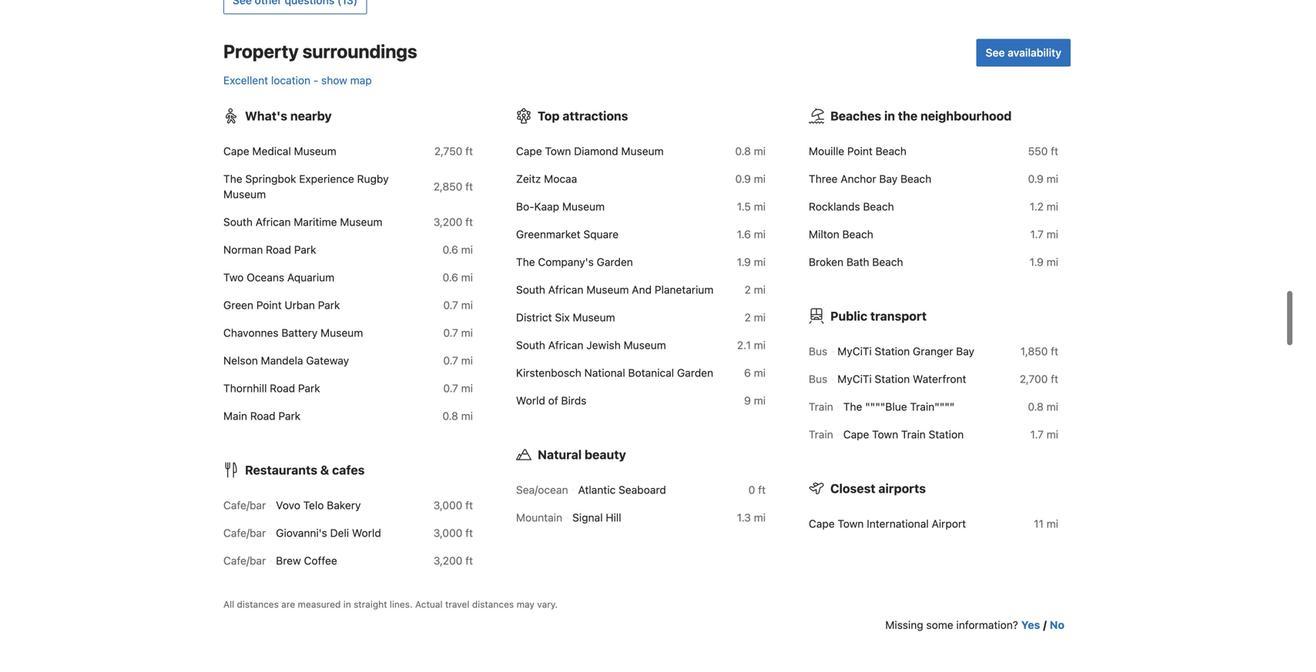 Task type: locate. For each thing, give the bounding box(es) containing it.
0 vertical spatial 3,200
[[434, 216, 463, 229]]

greenmarket square
[[516, 228, 619, 241]]

0 vertical spatial road
[[266, 244, 291, 256]]

1 vertical spatial 0.6 mi
[[443, 271, 473, 284]]

1.9 down 1.6
[[737, 256, 751, 269]]

thornhill
[[223, 382, 267, 395]]

0 vertical spatial station
[[875, 345, 910, 358]]

station down train""""
[[929, 429, 964, 441]]

two
[[223, 271, 244, 284]]

2 0.9 mi from the left
[[1028, 173, 1059, 185]]

station for waterfront
[[875, 373, 910, 386]]

0.9 for beaches in the neighbourhood
[[1028, 173, 1044, 185]]

park down gateway
[[298, 382, 320, 395]]

the """"blue train""""
[[844, 401, 955, 414]]

see
[[986, 46, 1005, 59]]

cape up the zeitz
[[516, 145, 542, 158]]

3,200 ft for what's nearby
[[434, 216, 473, 229]]

the down greenmarket
[[516, 256, 535, 269]]

mi for thornhill road park
[[461, 382, 473, 395]]

0.6
[[443, 244, 458, 256], [443, 271, 458, 284]]

top attractions
[[538, 109, 628, 123]]

missing
[[886, 619, 924, 632]]

2 vertical spatial road
[[250, 410, 276, 423]]

station up myciti station waterfront
[[875, 345, 910, 358]]

2 1.9 from the left
[[1030, 256, 1044, 269]]

distances
[[237, 599, 279, 610], [472, 599, 514, 610]]

0 horizontal spatial 0.8 mi
[[443, 410, 473, 423]]

0.9 up 1.2 on the top right of page
[[1028, 173, 1044, 185]]

bay right anchor
[[879, 173, 898, 185]]

cape
[[223, 145, 249, 158], [516, 145, 542, 158], [844, 429, 869, 441], [809, 518, 835, 531]]

1 horizontal spatial the
[[516, 256, 535, 269]]

mi for norman road park
[[461, 244, 473, 256]]

0 vertical spatial bay
[[879, 173, 898, 185]]

1 3,200 from the top
[[434, 216, 463, 229]]

point up anchor
[[848, 145, 873, 158]]

mi for main road park
[[461, 410, 473, 423]]

3,200 for what's nearby
[[434, 216, 463, 229]]

1 3,200 ft from the top
[[434, 216, 473, 229]]

mi for rocklands beach
[[1047, 200, 1059, 213]]

museum up botanical
[[624, 339, 666, 352]]

granger
[[913, 345, 953, 358]]

myciti
[[838, 345, 872, 358], [838, 373, 872, 386]]

2 for south african museum and planetarium
[[745, 284, 751, 296]]

2 vertical spatial town
[[838, 518, 864, 531]]

park for thornhill road park
[[298, 382, 320, 395]]

mi for green point urban park
[[461, 299, 473, 312]]

the left """"blue
[[844, 401, 863, 414]]

1 vertical spatial point
[[256, 299, 282, 312]]

2 vertical spatial african
[[548, 339, 584, 352]]

road for thornhill
[[270, 382, 295, 395]]

1 1.9 mi from the left
[[737, 256, 766, 269]]

world left of
[[516, 395, 545, 407]]

0 ft
[[749, 484, 766, 497]]

2 3,200 ft from the top
[[434, 555, 473, 568]]

2,850 ft
[[434, 180, 473, 193]]

2 0.6 from the top
[[443, 271, 458, 284]]

cape for cape town diamond museum
[[516, 145, 542, 158]]

district
[[516, 311, 552, 324]]

0.9 mi for beaches in the neighbourhood
[[1028, 173, 1059, 185]]

3,000 ft
[[434, 499, 473, 512], [434, 527, 473, 540]]

town
[[545, 145, 571, 158], [872, 429, 899, 441], [838, 518, 864, 531]]

beaches in the neighbourhood
[[831, 109, 1012, 123]]

1 horizontal spatial 0.8
[[735, 145, 751, 158]]

0 vertical spatial town
[[545, 145, 571, 158]]

2.1
[[737, 339, 751, 352]]

cape down """"blue
[[844, 429, 869, 441]]

2 0.9 from the left
[[1028, 173, 1044, 185]]

airports
[[879, 482, 926, 496]]

mi for three anchor bay beach
[[1047, 173, 1059, 185]]

1 myciti from the top
[[838, 345, 872, 358]]

african up norman road park
[[256, 216, 291, 229]]

1 0.9 from the left
[[735, 173, 751, 185]]

0.9 up '1.5'
[[735, 173, 751, 185]]

1 vertical spatial bay
[[956, 345, 975, 358]]

2 vertical spatial station
[[929, 429, 964, 441]]

0 vertical spatial bus
[[809, 345, 828, 358]]

4 0.7 mi from the top
[[443, 382, 473, 395]]

0 vertical spatial 3,000 ft
[[434, 499, 473, 512]]

1 vertical spatial town
[[872, 429, 899, 441]]

point down "oceans"
[[256, 299, 282, 312]]

bay right granger
[[956, 345, 975, 358]]

1 vertical spatial the
[[516, 256, 535, 269]]

park for norman road park
[[294, 244, 316, 256]]

3,000
[[434, 499, 463, 512], [434, 527, 463, 540]]

museum up greenmarket square
[[562, 200, 605, 213]]

0 horizontal spatial world
[[352, 527, 381, 540]]

3,200 for restaurants & cafes
[[434, 555, 463, 568]]

1 0.7 from the top
[[443, 299, 458, 312]]

0 vertical spatial 2
[[745, 284, 751, 296]]

1.7 for public transport
[[1031, 429, 1044, 441]]

0 vertical spatial garden
[[597, 256, 633, 269]]

myciti down public
[[838, 345, 872, 358]]

2 0.7 mi from the top
[[443, 327, 473, 340]]

mi for district six museum
[[754, 311, 766, 324]]

station up """"blue
[[875, 373, 910, 386]]

bus right 2.1 mi
[[809, 345, 828, 358]]

cape for cape town international airport
[[809, 518, 835, 531]]

town up the mocaa
[[545, 145, 571, 158]]

0.7 mi for thornhill road park
[[443, 382, 473, 395]]

2 horizontal spatial the
[[844, 401, 863, 414]]

restaurants & cafes
[[245, 463, 365, 478]]

airport
[[932, 518, 966, 531]]

2 bus from the top
[[809, 373, 828, 386]]

broken bath beach
[[809, 256, 903, 269]]

greenmarket
[[516, 228, 581, 241]]

1 0.7 mi from the top
[[443, 299, 473, 312]]

1 vertical spatial station
[[875, 373, 910, 386]]

0 horizontal spatial 1.9 mi
[[737, 256, 766, 269]]

3,200 ft down the "2,850 ft"
[[434, 216, 473, 229]]

1.7 for beaches in the neighbourhood
[[1031, 228, 1044, 241]]

cafe/bar left vovo
[[223, 499, 266, 512]]

sea/ocean
[[516, 484, 568, 497]]

town down closest
[[838, 518, 864, 531]]

garden up south african museum and planetarium
[[597, 256, 633, 269]]

myciti station granger bay
[[838, 345, 975, 358]]

the for the company's garden
[[516, 256, 535, 269]]

1.9 mi down 1.6 mi in the right top of the page
[[737, 256, 766, 269]]

park down south african maritime museum
[[294, 244, 316, 256]]

2 mi for south african museum and planetarium
[[745, 284, 766, 296]]

2 0.6 mi from the top
[[443, 271, 473, 284]]

1.7 down "2,700 ft"
[[1031, 429, 1044, 441]]

0.8 mi
[[735, 145, 766, 158], [1028, 401, 1059, 414], [443, 410, 473, 423]]

0 vertical spatial myciti
[[838, 345, 872, 358]]

south for south african maritime museum
[[223, 216, 253, 229]]

0.7
[[443, 299, 458, 312], [443, 327, 458, 340], [443, 355, 458, 367], [443, 382, 458, 395]]

road right main
[[250, 410, 276, 423]]

south african jewish museum
[[516, 339, 666, 352]]

six
[[555, 311, 570, 324]]

museum
[[294, 145, 337, 158], [621, 145, 664, 158], [223, 188, 266, 201], [562, 200, 605, 213], [340, 216, 383, 229], [587, 284, 629, 296], [573, 311, 615, 324], [321, 327, 363, 340], [624, 339, 666, 352]]

excellent location - show map link
[[223, 74, 372, 87]]

0.9 mi down 550 ft
[[1028, 173, 1059, 185]]

beaches
[[831, 109, 882, 123]]

1.9 mi down 1.2 mi
[[1030, 256, 1059, 269]]

1 vertical spatial in
[[343, 599, 351, 610]]

1.7 mi for public transport
[[1031, 429, 1059, 441]]

1.9 down 1.2 on the top right of page
[[1030, 256, 1044, 269]]

park down thornhill road park at the left of the page
[[279, 410, 301, 423]]

natural
[[538, 448, 582, 462]]

beach up three anchor bay beach on the top right
[[876, 145, 907, 158]]

3 cafe/bar from the top
[[223, 555, 266, 568]]

point for green
[[256, 299, 282, 312]]

1 vertical spatial garden
[[677, 367, 714, 380]]

world
[[516, 395, 545, 407], [352, 527, 381, 540]]

closest airports
[[831, 482, 926, 496]]

cafe/bar for vovo telo bakery
[[223, 499, 266, 512]]

road for main
[[250, 410, 276, 423]]

road
[[266, 244, 291, 256], [270, 382, 295, 395], [250, 410, 276, 423]]

signal hill
[[573, 512, 622, 524]]

south up the district
[[516, 284, 545, 296]]

0.6 mi for park
[[443, 244, 473, 256]]

4 0.7 from the top
[[443, 382, 458, 395]]

1 vertical spatial 3,200 ft
[[434, 555, 473, 568]]

1 horizontal spatial point
[[848, 145, 873, 158]]

1 horizontal spatial 1.9
[[1030, 256, 1044, 269]]

3,000 for world
[[434, 527, 463, 540]]

0 vertical spatial 3,000
[[434, 499, 463, 512]]

the for the """"blue train""""
[[844, 401, 863, 414]]

1 horizontal spatial 0.9
[[1028, 173, 1044, 185]]

1 vertical spatial cafe/bar
[[223, 527, 266, 540]]

1 horizontal spatial 0.9 mi
[[1028, 173, 1059, 185]]

2 myciti from the top
[[838, 373, 872, 386]]

botanical
[[628, 367, 674, 380]]

0 vertical spatial the
[[223, 173, 242, 185]]

1.7
[[1031, 228, 1044, 241], [1031, 429, 1044, 441]]

museum down springbok
[[223, 188, 266, 201]]

the left springbok
[[223, 173, 242, 185]]

train for the """"blue train""""
[[809, 401, 834, 414]]

2 1.9 mi from the left
[[1030, 256, 1059, 269]]

1 cafe/bar from the top
[[223, 499, 266, 512]]

town down """"blue
[[872, 429, 899, 441]]

2 down 1.6 mi in the right top of the page
[[745, 284, 751, 296]]

museum down rugby
[[340, 216, 383, 229]]

mi for kirstenbosch national botanical garden
[[754, 367, 766, 380]]

0 vertical spatial point
[[848, 145, 873, 158]]

in left the at the top right of the page
[[885, 109, 895, 123]]

in left straight
[[343, 599, 351, 610]]

1 horizontal spatial in
[[885, 109, 895, 123]]

myciti station waterfront
[[838, 373, 967, 386]]

yes button
[[1022, 618, 1040, 633]]

3 0.7 mi from the top
[[443, 355, 473, 367]]

cape down closest
[[809, 518, 835, 531]]

0 vertical spatial in
[[885, 109, 895, 123]]

town for international
[[838, 518, 864, 531]]

0.7 mi for chavonnes battery museum
[[443, 327, 473, 340]]

seaboard
[[619, 484, 666, 497]]

african down company's
[[548, 284, 584, 296]]

1 3,000 ft from the top
[[434, 499, 473, 512]]

beach right bath
[[872, 256, 903, 269]]

south up norman
[[223, 216, 253, 229]]

bakery
[[327, 499, 361, 512]]

2 vertical spatial the
[[844, 401, 863, 414]]

bus right 6 mi
[[809, 373, 828, 386]]

2 3,200 from the top
[[434, 555, 463, 568]]

bo-kaap museum
[[516, 200, 605, 213]]

1 horizontal spatial world
[[516, 395, 545, 407]]

2 3,000 from the top
[[434, 527, 463, 540]]

planetarium
[[655, 284, 714, 296]]

0.7 mi for nelson mandela gateway
[[443, 355, 473, 367]]

cafe/bar left giovanni's
[[223, 527, 266, 540]]

the
[[223, 173, 242, 185], [516, 256, 535, 269], [844, 401, 863, 414]]

9 mi
[[744, 395, 766, 407]]

0 vertical spatial 1.7 mi
[[1031, 228, 1059, 241]]

3 0.7 from the top
[[443, 355, 458, 367]]

0 horizontal spatial 0.9 mi
[[735, 173, 766, 185]]

myciti for myciti station granger bay
[[838, 345, 872, 358]]

1 horizontal spatial 0.8 mi
[[735, 145, 766, 158]]

1 vertical spatial 3,000
[[434, 527, 463, 540]]

0 vertical spatial cafe/bar
[[223, 499, 266, 512]]

1 0.6 mi from the top
[[443, 244, 473, 256]]

2 up 2.1 mi
[[745, 311, 751, 324]]

zeitz mocaa
[[516, 173, 577, 185]]

lines.
[[390, 599, 413, 610]]

1 3,000 from the top
[[434, 499, 463, 512]]

2 2 mi from the top
[[745, 311, 766, 324]]

deli
[[330, 527, 349, 540]]

cafe/bar for brew coffee
[[223, 555, 266, 568]]

0 horizontal spatial town
[[545, 145, 571, 158]]

1 vertical spatial 2 mi
[[745, 311, 766, 324]]

2 mi for district six museum
[[745, 311, 766, 324]]

1 vertical spatial 0.6
[[443, 271, 458, 284]]

0 horizontal spatial distances
[[237, 599, 279, 610]]

garden right botanical
[[677, 367, 714, 380]]

1 vertical spatial road
[[270, 382, 295, 395]]

0 horizontal spatial 0.8
[[443, 410, 458, 423]]

kaap
[[534, 200, 559, 213]]

cafe/bar
[[223, 499, 266, 512], [223, 527, 266, 540], [223, 555, 266, 568]]

2 1.7 mi from the top
[[1031, 429, 1059, 441]]

1 vertical spatial bus
[[809, 373, 828, 386]]

1 1.7 mi from the top
[[1031, 228, 1059, 241]]

2 vertical spatial cafe/bar
[[223, 555, 266, 568]]

train left """"blue
[[809, 401, 834, 414]]

1 vertical spatial 1.7
[[1031, 429, 1044, 441]]

brew
[[276, 555, 301, 568]]

1 1.7 from the top
[[1031, 228, 1044, 241]]

point for mouille
[[848, 145, 873, 158]]

0.9 mi up 1.5 mi
[[735, 173, 766, 185]]

world of birds
[[516, 395, 587, 407]]

1 vertical spatial myciti
[[838, 373, 872, 386]]

african down district six museum on the top left of the page
[[548, 339, 584, 352]]

green point urban park
[[223, 299, 340, 312]]

cafe/bar left brew
[[223, 555, 266, 568]]

south for south african museum and planetarium
[[516, 284, 545, 296]]

0.9 for top attractions
[[735, 173, 751, 185]]

0.7 for nelson mandela gateway
[[443, 355, 458, 367]]

0 horizontal spatial 1.9
[[737, 256, 751, 269]]

1 vertical spatial 1.7 mi
[[1031, 429, 1059, 441]]

world right deli
[[352, 527, 381, 540]]

south down the district
[[516, 339, 545, 352]]

2 0.7 from the top
[[443, 327, 458, 340]]

0 vertical spatial 3,200 ft
[[434, 216, 473, 229]]

norman
[[223, 244, 263, 256]]

green
[[223, 299, 253, 312]]

0 vertical spatial 0.6 mi
[[443, 244, 473, 256]]

2 horizontal spatial town
[[872, 429, 899, 441]]

2 cafe/bar from the top
[[223, 527, 266, 540]]

1.7 down 1.2 on the top right of page
[[1031, 228, 1044, 241]]

0.9 mi for top attractions
[[735, 173, 766, 185]]

waterfront
[[913, 373, 967, 386]]

1 horizontal spatial town
[[838, 518, 864, 531]]

garden
[[597, 256, 633, 269], [677, 367, 714, 380]]

african
[[256, 216, 291, 229], [548, 284, 584, 296], [548, 339, 584, 352]]

1.7 mi down "2,700 ft"
[[1031, 429, 1059, 441]]

public
[[831, 309, 868, 324]]

1 2 mi from the top
[[745, 284, 766, 296]]

1 1.9 from the left
[[737, 256, 751, 269]]

myciti up """"blue
[[838, 373, 872, 386]]

distances right 'all'
[[237, 599, 279, 610]]

1 horizontal spatial 1.9 mi
[[1030, 256, 1059, 269]]

vovo telo bakery
[[276, 499, 361, 512]]

2 2 from the top
[[745, 311, 751, 324]]

3,200 up travel
[[434, 555, 463, 568]]

0 vertical spatial 1.7
[[1031, 228, 1044, 241]]

1 vertical spatial 3,200
[[434, 555, 463, 568]]

0.8
[[735, 145, 751, 158], [1028, 401, 1044, 414], [443, 410, 458, 423]]

1 0.9 mi from the left
[[735, 173, 766, 185]]

2 1.7 from the top
[[1031, 429, 1044, 441]]

3,200 ft up travel
[[434, 555, 473, 568]]

birds
[[561, 395, 587, 407]]

anchor
[[841, 173, 877, 185]]

1 vertical spatial 2
[[745, 311, 751, 324]]

1.9 for beaches in the neighbourhood
[[1030, 256, 1044, 269]]

road down mandela
[[270, 382, 295, 395]]

0 horizontal spatial point
[[256, 299, 282, 312]]

0 vertical spatial 2 mi
[[745, 284, 766, 296]]

1 horizontal spatial distances
[[472, 599, 514, 610]]

1.5
[[737, 200, 751, 213]]

0 horizontal spatial the
[[223, 173, 242, 185]]

0 vertical spatial african
[[256, 216, 291, 229]]

1 bus from the top
[[809, 345, 828, 358]]

""""blue
[[865, 401, 907, 414]]

african for jewish
[[548, 339, 584, 352]]

1.7 mi down 1.2 mi
[[1031, 228, 1059, 241]]

mi for chavonnes battery museum
[[461, 327, 473, 340]]

1 vertical spatial african
[[548, 284, 584, 296]]

1.9 for top attractions
[[737, 256, 751, 269]]

1 0.6 from the top
[[443, 244, 458, 256]]

2 3,000 ft from the top
[[434, 527, 473, 540]]

road up two oceans aquarium
[[266, 244, 291, 256]]

the inside the springbok experience rugby museum
[[223, 173, 242, 185]]

beach down three anchor bay beach on the top right
[[863, 200, 894, 213]]

distances left may
[[472, 599, 514, 610]]

2 vertical spatial south
[[516, 339, 545, 352]]

3,200 down 2,850
[[434, 216, 463, 229]]

cape left the medical at the top left of the page
[[223, 145, 249, 158]]

0.8 for main road park
[[443, 410, 458, 423]]

1 2 from the top
[[745, 284, 751, 296]]

map
[[350, 74, 372, 87]]

museum up the south african jewish museum
[[573, 311, 615, 324]]

1 vertical spatial 3,000 ft
[[434, 527, 473, 540]]

mi for broken bath beach
[[1047, 256, 1059, 269]]

train up closest
[[809, 429, 834, 441]]

cape for cape medical museum
[[223, 145, 249, 158]]

1 vertical spatial south
[[516, 284, 545, 296]]

0 vertical spatial 0.6
[[443, 244, 458, 256]]

see availability button
[[977, 39, 1071, 67]]

0 horizontal spatial 0.9
[[735, 173, 751, 185]]

0 vertical spatial south
[[223, 216, 253, 229]]



Task type: vqa. For each thing, say whether or not it's contained in the screenshot.
the Train
yes



Task type: describe. For each thing, give the bounding box(es) containing it.
mi for cape town diamond museum
[[754, 145, 766, 158]]

station for granger
[[875, 345, 910, 358]]

1.2 mi
[[1030, 200, 1059, 213]]

town for diamond
[[545, 145, 571, 158]]

chavonnes battery museum
[[223, 327, 363, 340]]

location
[[271, 74, 311, 87]]

park for main road park
[[279, 410, 301, 423]]

mouille point beach
[[809, 145, 907, 158]]

mi for south african museum and planetarium
[[754, 284, 766, 296]]

cafes
[[332, 463, 365, 478]]

rocklands beach
[[809, 200, 894, 213]]

availability
[[1008, 46, 1062, 59]]

0.8 mi for main road park
[[443, 410, 473, 423]]

missing some information? yes / no
[[886, 619, 1065, 632]]

african for museum
[[548, 284, 584, 296]]

surroundings
[[303, 41, 417, 62]]

0.7 for thornhill road park
[[443, 382, 458, 395]]

mi for world of birds
[[754, 395, 766, 407]]

0.7 for green point urban park
[[443, 299, 458, 312]]

2 for district six museum
[[745, 311, 751, 324]]

three
[[809, 173, 838, 185]]

all distances are measured in straight lines. actual travel distances may vary.
[[223, 599, 558, 610]]

what's
[[245, 109, 287, 123]]

atlantic
[[578, 484, 616, 497]]

experience
[[299, 173, 354, 185]]

excellent
[[223, 74, 268, 87]]

beauty
[[585, 448, 626, 462]]

rocklands
[[809, 200, 860, 213]]

0 horizontal spatial in
[[343, 599, 351, 610]]

springbok
[[245, 173, 296, 185]]

myciti for myciti station waterfront
[[838, 373, 872, 386]]

town for train
[[872, 429, 899, 441]]

thornhill road park
[[223, 382, 320, 395]]

two oceans aquarium
[[223, 271, 335, 284]]

9
[[744, 395, 751, 407]]

south african maritime museum
[[223, 216, 383, 229]]

2,700 ft
[[1020, 373, 1059, 386]]

main road park
[[223, 410, 301, 423]]

jewish
[[587, 339, 621, 352]]

6
[[744, 367, 751, 380]]

park right urban
[[318, 299, 340, 312]]

property surroundings
[[223, 41, 417, 62]]

550 ft
[[1028, 145, 1059, 158]]

oceans
[[247, 271, 284, 284]]

and
[[632, 284, 652, 296]]

museum left and at the top of page
[[587, 284, 629, 296]]

1 vertical spatial world
[[352, 527, 381, 540]]

3,000 for bakery
[[434, 499, 463, 512]]

all
[[223, 599, 234, 610]]

no button
[[1050, 618, 1065, 633]]

the for the springbok experience rugby museum
[[223, 173, 242, 185]]

0 horizontal spatial garden
[[597, 256, 633, 269]]

&
[[320, 463, 329, 478]]

urban
[[285, 299, 315, 312]]

mi for bo-kaap museum
[[754, 200, 766, 213]]

mi for the company's garden
[[754, 256, 766, 269]]

2 horizontal spatial 0.8
[[1028, 401, 1044, 414]]

0.7 mi for green point urban park
[[443, 299, 473, 312]]

national
[[584, 367, 625, 380]]

1 horizontal spatial garden
[[677, 367, 714, 380]]

train for cape town train station
[[809, 429, 834, 441]]

1 horizontal spatial bay
[[956, 345, 975, 358]]

actual
[[415, 599, 443, 610]]

3,200 ft for restaurants & cafes
[[434, 555, 473, 568]]

0.6 for norman road park
[[443, 244, 458, 256]]

-
[[314, 74, 318, 87]]

2,850
[[434, 180, 463, 193]]

mi for two oceans aquarium
[[461, 271, 473, 284]]

1.2
[[1030, 200, 1044, 213]]

11
[[1034, 518, 1044, 531]]

0.6 for two oceans aquarium
[[443, 271, 458, 284]]

train down the """"blue train""""
[[901, 429, 926, 441]]

bus for myciti station granger bay
[[809, 345, 828, 358]]

yes
[[1022, 619, 1040, 632]]

show
[[321, 74, 347, 87]]

zeitz
[[516, 173, 541, 185]]

mi for greenmarket square
[[754, 228, 766, 241]]

cape for cape town train station
[[844, 429, 869, 441]]

mandela
[[261, 355, 303, 367]]

south african museum and planetarium
[[516, 284, 714, 296]]

beach up bath
[[843, 228, 874, 241]]

0.6 mi for aquarium
[[443, 271, 473, 284]]

museum up experience
[[294, 145, 337, 158]]

no
[[1050, 619, 1065, 632]]

mi for milton beach
[[1047, 228, 1059, 241]]

2,750 ft
[[434, 145, 473, 158]]

1,850 ft
[[1021, 345, 1059, 358]]

1.9 mi for top attractions
[[737, 256, 766, 269]]

travel
[[445, 599, 470, 610]]

2 horizontal spatial 0.8 mi
[[1028, 401, 1059, 414]]

1.3 mi
[[737, 512, 766, 524]]

museum right diamond
[[621, 145, 664, 158]]

medical
[[252, 145, 291, 158]]

international
[[867, 518, 929, 531]]

museum inside the springbok experience rugby museum
[[223, 188, 266, 201]]

cafe/bar for giovanni's deli world
[[223, 527, 266, 540]]

measured
[[298, 599, 341, 610]]

telo
[[303, 499, 324, 512]]

african for maritime
[[256, 216, 291, 229]]

mi for zeitz mocaa
[[754, 173, 766, 185]]

1.7 mi for beaches in the neighbourhood
[[1031, 228, 1059, 241]]

0.8 for cape town diamond museum
[[735, 145, 751, 158]]

3,000 ft for vovo telo bakery
[[434, 499, 473, 512]]

mi for cape town international airport
[[1047, 518, 1059, 531]]

museum up gateway
[[321, 327, 363, 340]]

restaurants
[[245, 463, 317, 478]]

1.9 mi for beaches in the neighbourhood
[[1030, 256, 1059, 269]]

broken
[[809, 256, 844, 269]]

kirstenbosch national botanical garden
[[516, 367, 714, 380]]

norman road park
[[223, 244, 316, 256]]

0
[[749, 484, 755, 497]]

signal
[[573, 512, 603, 524]]

0.8 mi for cape town diamond museum
[[735, 145, 766, 158]]

gateway
[[306, 355, 349, 367]]

milton beach
[[809, 228, 874, 241]]

the
[[898, 109, 918, 123]]

nelson
[[223, 355, 258, 367]]

1 distances from the left
[[237, 599, 279, 610]]

mi for nelson mandela gateway
[[461, 355, 473, 367]]

are
[[281, 599, 295, 610]]

0 vertical spatial world
[[516, 395, 545, 407]]

the springbok experience rugby museum
[[223, 173, 389, 201]]

1.6
[[737, 228, 751, 241]]

district six museum
[[516, 311, 615, 324]]

diamond
[[574, 145, 618, 158]]

maritime
[[294, 216, 337, 229]]

south for south african jewish museum
[[516, 339, 545, 352]]

2 distances from the left
[[472, 599, 514, 610]]

0 horizontal spatial bay
[[879, 173, 898, 185]]

aquarium
[[287, 271, 335, 284]]

cape town train station
[[844, 429, 964, 441]]

rugby
[[357, 173, 389, 185]]

company's
[[538, 256, 594, 269]]

bus for myciti station waterfront
[[809, 373, 828, 386]]

what's nearby
[[245, 109, 332, 123]]

550
[[1028, 145, 1048, 158]]

beach right anchor
[[901, 173, 932, 185]]

giovanni's deli world
[[276, 527, 381, 540]]

road for norman
[[266, 244, 291, 256]]

main
[[223, 410, 247, 423]]

mi for south african jewish museum
[[754, 339, 766, 352]]

vary.
[[537, 599, 558, 610]]

3,000 ft for giovanni's deli world
[[434, 527, 473, 540]]

0.7 for chavonnes battery museum
[[443, 327, 458, 340]]



